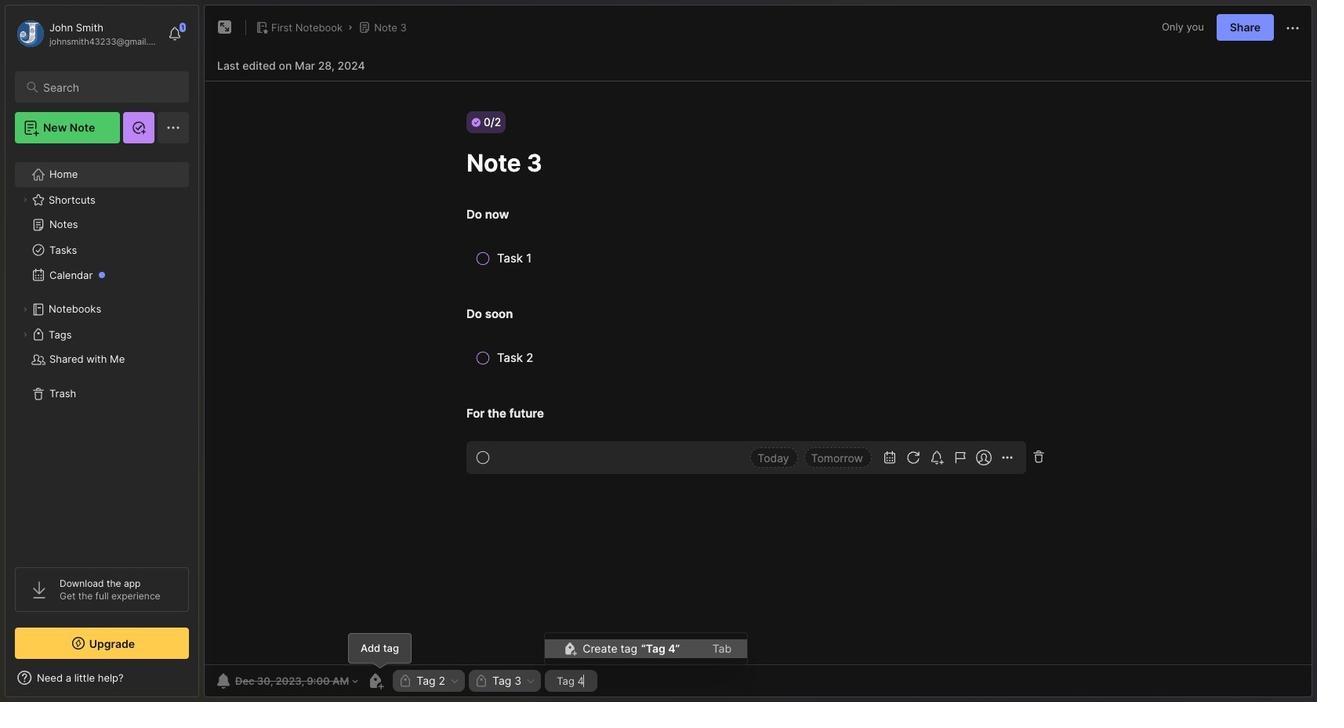 Task type: locate. For each thing, give the bounding box(es) containing it.
add tag image
[[366, 672, 385, 691]]

None search field
[[43, 78, 175, 96]]

Search text field
[[43, 80, 175, 95]]

Note Editor text field
[[205, 81, 1312, 665]]

More actions field
[[1284, 17, 1303, 37]]

expand notebooks image
[[20, 305, 30, 314]]

Edit reminder field
[[213, 671, 360, 693]]

tooltip
[[348, 633, 412, 670]]

tree
[[5, 153, 198, 554]]

Account field
[[15, 18, 160, 49]]



Task type: describe. For each thing, give the bounding box(es) containing it.
note window element
[[204, 5, 1313, 702]]

none search field inside main element
[[43, 78, 175, 96]]

more actions image
[[1284, 19, 1303, 37]]

click to collapse image
[[198, 674, 210, 693]]

Tag 3 Tag actions field
[[522, 676, 537, 687]]

Tag 2 Tag actions field
[[445, 676, 460, 687]]

WHAT'S NEW field
[[5, 666, 198, 691]]

expand tags image
[[20, 330, 30, 340]]

main element
[[0, 0, 204, 703]]

tree inside main element
[[5, 153, 198, 554]]

Add tag field
[[555, 674, 588, 689]]

expand note image
[[216, 18, 234, 37]]



Task type: vqa. For each thing, say whether or not it's contained in the screenshot.
the ( in the Notes ( 1 )
no



